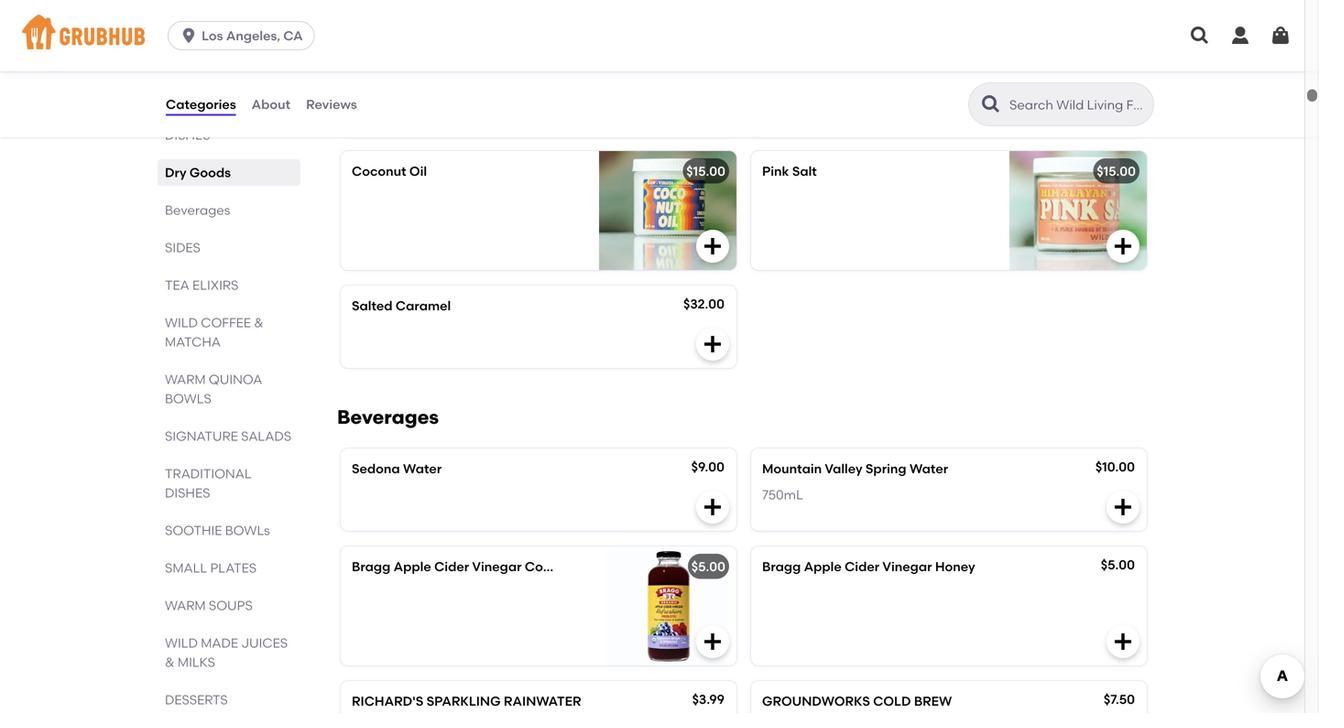 Task type: locate. For each thing, give the bounding box(es) containing it.
0 horizontal spatial apple
[[394, 559, 431, 575]]

1 vertical spatial &
[[165, 655, 175, 671]]

bragg apple cider vinegar concord grape
[[352, 559, 623, 575]]

warm
[[165, 108, 206, 124], [165, 372, 206, 387], [165, 598, 206, 614]]

$15.00 down search wild living foods search box
[[1097, 164, 1136, 179]]

svg image inside the los angeles, ca button
[[180, 27, 198, 45]]

2 bragg from the left
[[762, 559, 801, 575]]

cacao
[[352, 66, 395, 81]]

warm for bowls
[[165, 372, 206, 387]]

0 vertical spatial wild
[[165, 315, 198, 331]]

groundworks cold brew
[[762, 694, 952, 710]]

tea
[[165, 278, 189, 293]]

coconut
[[352, 164, 406, 179]]

los
[[202, 28, 223, 44]]

dishes down traditional
[[165, 486, 210, 501]]

2 wild from the top
[[165, 636, 198, 651]]

coffee
[[201, 315, 251, 331]]

water right sedona
[[403, 461, 442, 477]]

0 vertical spatial dishes
[[165, 127, 210, 143]]

& right coffee
[[254, 315, 264, 331]]

2 water from the left
[[910, 461, 948, 477]]

warm inside warm quinoa bowls
[[165, 372, 206, 387]]

1 horizontal spatial vinegar
[[882, 559, 932, 575]]

$5.00
[[1101, 557, 1135, 573], [691, 559, 726, 575]]

vinegar left the honey
[[882, 559, 932, 575]]

wild up matcha
[[165, 315, 198, 331]]

wild up milks
[[165, 636, 198, 651]]

0 horizontal spatial beverages
[[165, 202, 230, 218]]

&
[[254, 315, 264, 331], [165, 655, 175, 671]]

1 cider from the left
[[434, 559, 469, 575]]

bragg for bragg apple cider vinegar concord grape
[[352, 559, 390, 575]]

traditional
[[165, 466, 252, 482]]

$13.00
[[685, 64, 725, 79]]

cacao nibs
[[352, 66, 426, 81]]

goods
[[190, 165, 231, 180]]

ca
[[283, 28, 303, 44]]

2 dishes from the top
[[165, 486, 210, 501]]

0 horizontal spatial water
[[403, 461, 442, 477]]

warm left pasta
[[165, 108, 206, 124]]

1 bragg from the left
[[352, 559, 390, 575]]

vinegar
[[472, 559, 522, 575], [882, 559, 932, 575]]

0 horizontal spatial &
[[165, 655, 175, 671]]

apple
[[394, 559, 431, 575], [804, 559, 842, 575]]

2 warm from the top
[[165, 372, 206, 387]]

0 vertical spatial warm
[[165, 108, 206, 124]]

vinegar for honey
[[882, 559, 932, 575]]

wild
[[165, 315, 198, 331], [165, 636, 198, 651]]

warm down small
[[165, 598, 206, 614]]

2 vertical spatial warm
[[165, 598, 206, 614]]

milks
[[178, 655, 215, 671]]

1 horizontal spatial water
[[910, 461, 948, 477]]

1 vinegar from the left
[[472, 559, 522, 575]]

1 dishes from the top
[[165, 127, 210, 143]]

beverages up the sedona water at the bottom left
[[337, 406, 439, 429]]

categories button
[[165, 71, 237, 137]]

0 horizontal spatial vinegar
[[472, 559, 522, 575]]

Search Wild Living Foods search field
[[1008, 96, 1148, 114]]

warm inside warm pasta dishes
[[165, 108, 206, 124]]

0 vertical spatial beverages
[[165, 202, 230, 218]]

bragg
[[352, 559, 390, 575], [762, 559, 801, 575]]

warm quinoa bowls
[[165, 372, 262, 407]]

$15.00 left pink at top
[[686, 164, 726, 179]]

bragg apple cider vinegar concord grape image
[[599, 547, 737, 666]]

vinegar for concord
[[472, 559, 522, 575]]

golden berries
[[762, 66, 855, 81]]

bowls
[[165, 391, 211, 407]]

grape
[[583, 559, 623, 575]]

$15.00
[[1096, 64, 1135, 79], [686, 164, 726, 179], [1097, 164, 1136, 179]]

1 vertical spatial beverages
[[337, 406, 439, 429]]

beverages down dry goods
[[165, 202, 230, 218]]

1 horizontal spatial bragg
[[762, 559, 801, 575]]

0 horizontal spatial cider
[[434, 559, 469, 575]]

golden
[[762, 66, 808, 81]]

1 horizontal spatial beverages
[[337, 406, 439, 429]]

vinegar left concord
[[472, 559, 522, 575]]

1 wild from the top
[[165, 315, 198, 331]]

pink salt image
[[1009, 151, 1147, 270]]

sedona water
[[352, 461, 442, 477]]

$15.00 for coconut oil
[[686, 164, 726, 179]]

& left milks
[[165, 655, 175, 671]]

small plates
[[165, 561, 257, 576]]

1 warm from the top
[[165, 108, 206, 124]]

svg image
[[1189, 25, 1211, 47], [1112, 101, 1134, 123], [702, 235, 724, 257], [1112, 235, 1134, 257], [702, 334, 724, 355], [702, 497, 724, 519], [1112, 497, 1134, 519]]

1 apple from the left
[[394, 559, 431, 575]]

oil
[[409, 164, 427, 179]]

wild inside the wild made juices & milks
[[165, 636, 198, 651]]

0 vertical spatial &
[[254, 315, 264, 331]]

beverages
[[165, 202, 230, 218], [337, 406, 439, 429]]

soothie
[[165, 523, 222, 539]]

nibs
[[398, 66, 426, 81]]

1 vertical spatial warm
[[165, 372, 206, 387]]

dishes down categories
[[165, 127, 210, 143]]

main navigation navigation
[[0, 0, 1319, 71]]

2 apple from the left
[[804, 559, 842, 575]]

dry goods
[[165, 165, 231, 180]]

wild for &
[[165, 636, 198, 651]]

cider
[[434, 559, 469, 575], [845, 559, 880, 575]]

svg image
[[1229, 25, 1251, 47], [1270, 25, 1292, 47], [180, 27, 198, 45], [702, 631, 724, 653], [1112, 631, 1134, 653]]

categories
[[166, 97, 236, 112]]

juices
[[241, 636, 288, 651]]

rainwater
[[504, 694, 581, 710]]

honey
[[935, 559, 975, 575]]

1 horizontal spatial cider
[[845, 559, 880, 575]]

water right spring
[[910, 461, 948, 477]]

pasta
[[209, 108, 248, 124]]

los angeles, ca button
[[168, 21, 322, 50]]

0 horizontal spatial bragg
[[352, 559, 390, 575]]

1 horizontal spatial &
[[254, 315, 264, 331]]

cider for concord
[[434, 559, 469, 575]]

1 horizontal spatial apple
[[804, 559, 842, 575]]

wild inside wild coffee & matcha
[[165, 315, 198, 331]]

2 cider from the left
[[845, 559, 880, 575]]

water
[[403, 461, 442, 477], [910, 461, 948, 477]]

2 vinegar from the left
[[882, 559, 932, 575]]

sides
[[165, 240, 201, 256]]

warm up bowls
[[165, 372, 206, 387]]

reviews button
[[305, 71, 358, 137]]

$3.99
[[692, 692, 725, 708]]

dishes
[[165, 127, 210, 143], [165, 486, 210, 501]]

wild for matcha
[[165, 315, 198, 331]]

1 vertical spatial wild
[[165, 636, 198, 651]]

1 vertical spatial dishes
[[165, 486, 210, 501]]

coconut oil image
[[599, 151, 737, 270]]



Task type: vqa. For each thing, say whether or not it's contained in the screenshot.
"CHORIZO"
no



Task type: describe. For each thing, give the bounding box(es) containing it.
search icon image
[[980, 93, 1002, 115]]

pink
[[762, 164, 789, 179]]

apple for bragg apple cider vinegar honey
[[804, 559, 842, 575]]

$15.00 for pink salt
[[1097, 164, 1136, 179]]

matcha
[[165, 334, 221, 350]]

about button
[[251, 71, 291, 137]]

sedona
[[352, 461, 400, 477]]

dishes inside warm pasta dishes
[[165, 127, 210, 143]]

reviews
[[306, 97, 357, 112]]

richard's sparkling rainwater
[[352, 694, 581, 710]]

& inside the wild made juices & milks
[[165, 655, 175, 671]]

sparkling
[[427, 694, 501, 710]]

mountain valley spring water
[[762, 461, 948, 477]]

bragg apple cider vinegar honey
[[762, 559, 975, 575]]

concord
[[525, 559, 580, 575]]

berries
[[811, 66, 855, 81]]

$15.00 up search wild living foods search box
[[1096, 64, 1135, 79]]

richard's
[[352, 694, 423, 710]]

soups
[[209, 598, 253, 614]]

los angeles, ca
[[202, 28, 303, 44]]

about
[[252, 97, 290, 112]]

angeles,
[[226, 28, 280, 44]]

brew
[[914, 694, 952, 710]]

signature salads
[[165, 429, 291, 444]]

0 horizontal spatial $5.00
[[691, 559, 726, 575]]

quinoa
[[209, 372, 262, 387]]

small
[[165, 561, 207, 576]]

1 horizontal spatial $5.00
[[1101, 557, 1135, 573]]

plates
[[210, 561, 257, 576]]

salt
[[792, 164, 817, 179]]

warm soups
[[165, 598, 253, 614]]

bowls
[[225, 523, 270, 539]]

pink salt
[[762, 164, 817, 179]]

elixirs
[[192, 278, 239, 293]]

valley
[[825, 461, 863, 477]]

wild coffee & matcha
[[165, 315, 264, 350]]

desserts
[[165, 693, 228, 708]]

apple for bragg apple cider vinegar concord grape
[[394, 559, 431, 575]]

3 warm from the top
[[165, 598, 206, 614]]

warm pasta dishes
[[165, 108, 248, 143]]

dishes inside traditional dishes
[[165, 486, 210, 501]]

tea elixirs
[[165, 278, 239, 293]]

signature
[[165, 429, 238, 444]]

spring
[[866, 461, 907, 477]]

750ml
[[762, 487, 803, 503]]

svg image inside main navigation navigation
[[1189, 25, 1211, 47]]

salted
[[352, 298, 393, 314]]

made
[[201, 636, 238, 651]]

soothie bowls
[[165, 523, 270, 539]]

salads
[[241, 429, 291, 444]]

dry
[[165, 165, 186, 180]]

warm for dishes
[[165, 108, 206, 124]]

$9.00
[[691, 459, 725, 475]]

groundworks
[[762, 694, 870, 710]]

caramel
[[396, 298, 451, 314]]

mountain
[[762, 461, 822, 477]]

coconut oil
[[352, 164, 427, 179]]

$10.00
[[1095, 459, 1135, 475]]

$7.50
[[1104, 692, 1135, 708]]

traditional dishes
[[165, 466, 252, 501]]

wild made juices & milks
[[165, 636, 288, 671]]

1 water from the left
[[403, 461, 442, 477]]

salted caramel
[[352, 298, 451, 314]]

$32.00
[[683, 296, 725, 312]]

cold
[[873, 694, 911, 710]]

cider for honey
[[845, 559, 880, 575]]

bragg for bragg apple cider vinegar honey
[[762, 559, 801, 575]]

& inside wild coffee & matcha
[[254, 315, 264, 331]]



